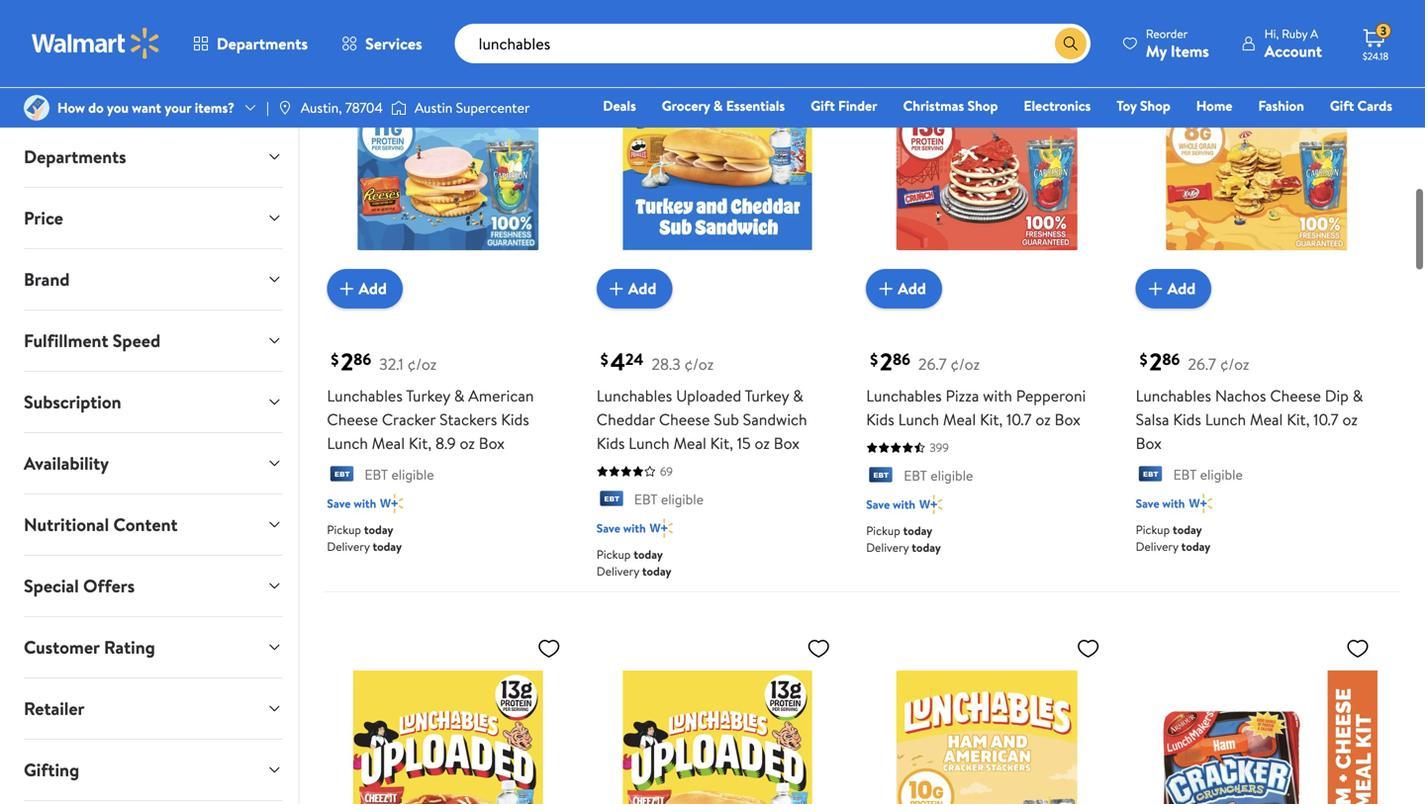 Task type: vqa. For each thing, say whether or not it's contained in the screenshot.
Lists
no



Task type: locate. For each thing, give the bounding box(es) containing it.
lunch down the nachos at the right of the page
[[1205, 409, 1246, 430]]

rating
[[104, 635, 155, 660]]

78704
[[345, 98, 383, 117]]

1 lunchables from the left
[[327, 385, 403, 407]]

lunchables inside $ 4 24 28.3 ¢/oz lunchables uploaded turkey & cheddar cheese sub sandwich kids lunch meal kit, 15 oz box
[[597, 385, 672, 407]]

retailer tab
[[8, 679, 298, 739]]

nachos
[[1215, 385, 1266, 407]]

essentials
[[726, 96, 785, 115]]

lunchables down 32.1
[[327, 385, 403, 407]]

cheese inside $ 2 86 26.7 ¢/oz lunchables nachos cheese dip & salsa kids lunch meal kit, 10.7 oz box
[[1270, 385, 1321, 407]]

eligible down 399 at the right bottom of page
[[931, 466, 973, 485]]

1 vertical spatial departments button
[[8, 127, 298, 187]]

departments down how
[[24, 145, 126, 169]]

oz inside $ 2 86 26.7 ¢/oz lunchables pizza with pepperoni kids lunch meal kit, 10.7 oz box
[[1036, 409, 1051, 430]]

2 horizontal spatial cheese
[[1270, 385, 1321, 407]]

3 add button from the left
[[866, 269, 942, 309]]

availability tab
[[8, 434, 298, 494]]

ebt eligible down 399 at the right bottom of page
[[904, 466, 973, 485]]

0 horizontal spatial departments
[[24, 145, 126, 169]]

oz right 15
[[755, 432, 770, 454]]

& up the sandwich
[[793, 385, 803, 407]]

10.7
[[1007, 409, 1032, 430], [1314, 409, 1339, 430]]

& inside $ 4 24 28.3 ¢/oz lunchables uploaded turkey & cheddar cheese sub sandwich kids lunch meal kit, 15 oz box
[[793, 385, 803, 407]]

¢/oz for $ 4 24 28.3 ¢/oz lunchables uploaded turkey & cheddar cheese sub sandwich kids lunch meal kit, 15 oz box
[[684, 353, 714, 375]]

kit,
[[980, 409, 1003, 430], [1287, 409, 1310, 430], [409, 432, 432, 454], [710, 432, 733, 454]]

walmart image
[[32, 28, 160, 59]]

save with for rightmost walmart plus image
[[597, 520, 646, 537]]

1 2 from the left
[[341, 345, 354, 378]]

oz inside $ 4 24 28.3 ¢/oz lunchables uploaded turkey & cheddar cheese sub sandwich kids lunch meal kit, 15 oz box
[[755, 432, 770, 454]]

lunchables inside the $ 2 86 32.1 ¢/oz lunchables turkey & american cheese cracker stackers kids lunch meal kit, 8.9 oz box
[[327, 385, 403, 407]]

2 lunchables from the left
[[597, 385, 672, 407]]

86 inside $ 2 86 26.7 ¢/oz lunchables pizza with pepperoni kids lunch meal kit, 10.7 oz box
[[893, 348, 911, 370]]

$ 4 24 28.3 ¢/oz lunchables uploaded turkey & cheddar cheese sub sandwich kids lunch meal kit, 15 oz box
[[597, 345, 807, 454]]

save with
[[327, 495, 376, 512], [1136, 495, 1185, 512], [866, 496, 916, 513], [597, 520, 646, 537]]

1 ¢/oz from the left
[[407, 353, 437, 375]]

lunch up 399 at the right bottom of page
[[898, 409, 939, 430]]

1 add from the left
[[359, 278, 387, 299]]

0 horizontal spatial  image
[[277, 100, 293, 116]]

0 horizontal spatial gift
[[811, 96, 835, 115]]

$ for $ 2 86 32.1 ¢/oz lunchables turkey & american cheese cracker stackers kids lunch meal kit, 8.9 oz box
[[331, 349, 339, 371]]

0 horizontal spatial 10.7
[[1007, 409, 1032, 430]]

32.1
[[379, 353, 404, 375]]

reorder
[[1146, 25, 1188, 42]]

$ for $ 2 86 26.7 ¢/oz lunchables pizza with pepperoni kids lunch meal kit, 10.7 oz box
[[870, 349, 878, 371]]

1 horizontal spatial shop
[[1140, 96, 1171, 115]]

26.7 inside $ 2 86 26.7 ¢/oz lunchables nachos cheese dip & salsa kids lunch meal kit, 10.7 oz box
[[1188, 353, 1216, 375]]

10.7 down the dip
[[1314, 409, 1339, 430]]

box down stackers
[[479, 432, 505, 454]]

¢/oz up the nachos at the right of the page
[[1220, 353, 1250, 375]]

armour lunchmakers ham and cheese portable meal kit with crunch bar, 2.4 oz image
[[1136, 629, 1378, 805]]

meal inside $ 2 86 26.7 ¢/oz lunchables nachos cheese dip & salsa kids lunch meal kit, 10.7 oz box
[[1250, 409, 1283, 430]]

2
[[341, 345, 354, 378], [880, 345, 893, 378], [1150, 345, 1162, 378]]

add button for lunchables turkey & american cheese cracker stackers kids lunch meal kit, 8.9 oz box
[[327, 269, 403, 309]]

kit, inside $ 2 86 26.7 ¢/oz lunchables pizza with pepperoni kids lunch meal kit, 10.7 oz box
[[980, 409, 1003, 430]]

¢/oz inside the $ 2 86 32.1 ¢/oz lunchables turkey & american cheese cracker stackers kids lunch meal kit, 8.9 oz box
[[407, 353, 437, 375]]

1 horizontal spatial 26.7
[[1188, 353, 1216, 375]]

cheese inside $ 4 24 28.3 ¢/oz lunchables uploaded turkey & cheddar cheese sub sandwich kids lunch meal kit, 15 oz box
[[659, 409, 710, 430]]

2 add from the left
[[628, 278, 657, 299]]

retailer
[[24, 697, 85, 722]]

lunch left 8.9
[[327, 432, 368, 454]]

¢/oz up the pizza
[[951, 353, 980, 375]]

2 10.7 from the left
[[1314, 409, 1339, 430]]

turkey inside $ 4 24 28.3 ¢/oz lunchables uploaded turkey & cheddar cheese sub sandwich kids lunch meal kit, 15 oz box
[[745, 385, 789, 407]]

lunchables
[[327, 385, 403, 407], [597, 385, 672, 407], [866, 385, 942, 407], [1136, 385, 1212, 407]]

2 shop from the left
[[1140, 96, 1171, 115]]

0 horizontal spatial walmart plus image
[[920, 495, 943, 515]]

1 10.7 from the left
[[1007, 409, 1032, 430]]

0 horizontal spatial shop
[[968, 96, 998, 115]]

grocery & essentials link
[[653, 95, 794, 116]]

2 turkey from the left
[[745, 385, 789, 407]]

box down salsa
[[1136, 432, 1162, 454]]

0 horizontal spatial cheese
[[327, 409, 378, 430]]

26.7 up the nachos at the right of the page
[[1188, 353, 1216, 375]]

¢/oz
[[407, 353, 437, 375], [684, 353, 714, 375], [951, 353, 980, 375], [1220, 353, 1250, 375]]

electronics
[[1024, 96, 1091, 115]]

10.7 down pepperoni
[[1007, 409, 1032, 430]]

austin, 78704
[[301, 98, 383, 117]]

turkey
[[406, 385, 450, 407], [745, 385, 789, 407]]

gift for finder
[[811, 96, 835, 115]]

0 vertical spatial departments
[[217, 33, 308, 54]]

2 86 from the left
[[893, 348, 911, 370]]

lunchables up salsa
[[1136, 385, 1212, 407]]

0 horizontal spatial ebt image
[[327, 466, 357, 486]]

search icon image
[[1063, 36, 1079, 51]]

26.7 inside $ 2 86 26.7 ¢/oz lunchables pizza with pepperoni kids lunch meal kit, 10.7 oz box
[[918, 353, 947, 375]]

ebt eligible down 69
[[634, 490, 704, 509]]

& right grocery
[[714, 96, 723, 115]]

cracker
[[382, 409, 436, 430]]

add
[[359, 278, 387, 299], [628, 278, 657, 299], [898, 278, 926, 299], [1168, 278, 1196, 299]]

lunchables turkey & american cheese cracker stackers kids lunch meal kit, 8.9 oz box image
[[327, 0, 569, 293]]

walmart plus image down 69
[[650, 519, 673, 539]]

supercenter
[[456, 98, 530, 117]]

lunch up 69
[[629, 432, 670, 454]]

1 $ from the left
[[331, 349, 339, 371]]

$ inside $ 2 86 26.7 ¢/oz lunchables pizza with pepperoni kids lunch meal kit, 10.7 oz box
[[870, 349, 878, 371]]

1 horizontal spatial walmart plus image
[[650, 519, 673, 539]]

save with for left walmart plus icon
[[866, 496, 916, 513]]

one debit link
[[1232, 123, 1317, 144]]

1 86 from the left
[[354, 348, 371, 370]]

walmart plus image
[[1189, 494, 1212, 514], [920, 495, 943, 515]]

pickup today delivery today
[[327, 522, 402, 555], [1136, 522, 1211, 555], [866, 523, 941, 556], [597, 546, 672, 580]]

one debit
[[1241, 124, 1308, 143]]

add button for lunchables nachos cheese dip & salsa kids lunch meal kit, 10.7 oz box
[[1136, 269, 1212, 309]]

3 2 from the left
[[1150, 345, 1162, 378]]

gift left cards
[[1330, 96, 1354, 115]]

kit, inside $ 2 86 26.7 ¢/oz lunchables nachos cheese dip & salsa kids lunch meal kit, 10.7 oz box
[[1287, 409, 1310, 430]]

1 horizontal spatial 2
[[880, 345, 893, 378]]

departments up |
[[217, 33, 308, 54]]

1 gift from the left
[[811, 96, 835, 115]]

items
[[1171, 40, 1209, 62]]

save for the topmost walmart plus image
[[327, 495, 351, 512]]

add to cart image
[[335, 277, 359, 301], [874, 277, 898, 301], [1144, 277, 1168, 301]]

2 horizontal spatial add to cart image
[[1144, 277, 1168, 301]]

1 horizontal spatial cheese
[[659, 409, 710, 430]]

cheese down uploaded
[[659, 409, 710, 430]]

box down the sandwich
[[774, 432, 800, 454]]

brand button
[[8, 249, 298, 310]]

2 gift from the left
[[1330, 96, 1354, 115]]

turkey up the sandwich
[[745, 385, 789, 407]]

shop
[[968, 96, 998, 115], [1140, 96, 1171, 115]]

oz down pepperoni
[[1036, 409, 1051, 430]]

26.7 up the pizza
[[918, 353, 947, 375]]

2 inside $ 2 86 26.7 ¢/oz lunchables pizza with pepperoni kids lunch meal kit, 10.7 oz box
[[880, 345, 893, 378]]

0 horizontal spatial 86
[[354, 348, 371, 370]]

0 horizontal spatial 2
[[341, 345, 354, 378]]

gifting tab
[[8, 740, 298, 801]]

 image right |
[[277, 100, 293, 116]]

stackers
[[440, 409, 497, 430]]

shop for toy shop
[[1140, 96, 1171, 115]]

$ 2 86 32.1 ¢/oz lunchables turkey & american cheese cracker stackers kids lunch meal kit, 8.9 oz box
[[327, 345, 534, 454]]

customer rating button
[[8, 618, 298, 678]]

how
[[57, 98, 85, 117]]

2 inside $ 2 86 26.7 ¢/oz lunchables nachos cheese dip & salsa kids lunch meal kit, 10.7 oz box
[[1150, 345, 1162, 378]]

meal inside $ 2 86 26.7 ¢/oz lunchables pizza with pepperoni kids lunch meal kit, 10.7 oz box
[[943, 409, 976, 430]]

Search search field
[[455, 24, 1091, 63]]

nutritional content tab
[[8, 495, 298, 555]]

86 inside $ 2 86 26.7 ¢/oz lunchables nachos cheese dip & salsa kids lunch meal kit, 10.7 oz box
[[1162, 348, 1180, 370]]

fashion link
[[1250, 95, 1313, 116]]

1 add to cart image from the left
[[335, 277, 359, 301]]

¢/oz inside $ 4 24 28.3 ¢/oz lunchables uploaded turkey & cheddar cheese sub sandwich kids lunch meal kit, 15 oz box
[[684, 353, 714, 375]]

add for lunchables uploaded turkey & cheddar cheese sub sandwich kids lunch meal kit, 15 oz box
[[628, 278, 657, 299]]

meal down the nachos at the right of the page
[[1250, 409, 1283, 430]]

pickup
[[327, 522, 361, 539], [1136, 522, 1170, 539], [866, 523, 900, 539], [597, 546, 631, 563]]

add for lunchables turkey & american cheese cracker stackers kids lunch meal kit, 8.9 oz box
[[359, 278, 387, 299]]

items?
[[195, 98, 235, 117]]

1 horizontal spatial 10.7
[[1314, 409, 1339, 430]]

save for the rightmost walmart plus icon
[[1136, 495, 1160, 512]]

3 ¢/oz from the left
[[951, 353, 980, 375]]

$ inside $ 2 86 26.7 ¢/oz lunchables nachos cheese dip & salsa kids lunch meal kit, 10.7 oz box
[[1140, 349, 1148, 371]]

box down pepperoni
[[1055, 409, 1081, 430]]

lunchables inside $ 2 86 26.7 ¢/oz lunchables pizza with pepperoni kids lunch meal kit, 10.7 oz box
[[866, 385, 942, 407]]

0 horizontal spatial add to cart image
[[335, 277, 359, 301]]

gift inside "gift cards registry"
[[1330, 96, 1354, 115]]

save with for the topmost walmart plus image
[[327, 495, 376, 512]]

1 horizontal spatial  image
[[391, 98, 407, 118]]

oz inside the $ 2 86 32.1 ¢/oz lunchables turkey & american cheese cracker stackers kids lunch meal kit, 8.9 oz box
[[460, 432, 475, 454]]

3 86 from the left
[[1162, 348, 1180, 370]]

2 26.7 from the left
[[1188, 353, 1216, 375]]

oz inside $ 2 86 26.7 ¢/oz lunchables nachos cheese dip & salsa kids lunch meal kit, 10.7 oz box
[[1343, 409, 1358, 430]]

ebt image
[[327, 466, 357, 486], [1136, 466, 1166, 486], [866, 467, 896, 487]]

electronics link
[[1015, 95, 1100, 116]]

fashion
[[1258, 96, 1304, 115]]

10.7 inside $ 2 86 26.7 ¢/oz lunchables pizza with pepperoni kids lunch meal kit, 10.7 oz box
[[1007, 409, 1032, 430]]

gift
[[811, 96, 835, 115], [1330, 96, 1354, 115]]

do
[[88, 98, 104, 117]]

cheese left cracker at the bottom of the page
[[327, 409, 378, 430]]

eligible down $ 2 86 26.7 ¢/oz lunchables nachos cheese dip & salsa kids lunch meal kit, 10.7 oz box
[[1200, 465, 1243, 484]]

cards
[[1358, 96, 1393, 115]]

2 2 from the left
[[880, 345, 893, 378]]

86 inside the $ 2 86 32.1 ¢/oz lunchables turkey & american cheese cracker stackers kids lunch meal kit, 8.9 oz box
[[354, 348, 371, 370]]

ebt image for $ 2 86 32.1 ¢/oz lunchables turkey & american cheese cracker stackers kids lunch meal kit, 8.9 oz box
[[327, 466, 357, 486]]

2 ¢/oz from the left
[[684, 353, 714, 375]]

walmart plus image down cracker at the bottom of the page
[[380, 494, 404, 514]]

sandwich
[[743, 409, 807, 430]]

turkey up cracker at the bottom of the page
[[406, 385, 450, 407]]

3 lunchables from the left
[[866, 385, 942, 407]]

1 add button from the left
[[327, 269, 403, 309]]

4 ¢/oz from the left
[[1220, 353, 1250, 375]]

you
[[107, 98, 129, 117]]

1 horizontal spatial turkey
[[745, 385, 789, 407]]

1 turkey from the left
[[406, 385, 450, 407]]

¢/oz for $ 2 86 32.1 ¢/oz lunchables turkey & american cheese cracker stackers kids lunch meal kit, 8.9 oz box
[[407, 353, 437, 375]]

cheese left the dip
[[1270, 385, 1321, 407]]

1 vertical spatial walmart plus image
[[650, 519, 673, 539]]

1 horizontal spatial walmart plus image
[[1189, 494, 1212, 514]]

lunch inside $ 2 86 26.7 ¢/oz lunchables nachos cheese dip & salsa kids lunch meal kit, 10.7 oz box
[[1205, 409, 1246, 430]]

christmas shop
[[903, 96, 998, 115]]

subscription
[[24, 390, 121, 415]]

& right the dip
[[1353, 385, 1363, 407]]

meal down cracker at the bottom of the page
[[372, 432, 405, 454]]

3 $ from the left
[[870, 349, 878, 371]]

1 26.7 from the left
[[918, 353, 947, 375]]

shop right toy
[[1140, 96, 1171, 115]]

my
[[1146, 40, 1167, 62]]

austin supercenter
[[415, 98, 530, 117]]

uploaded
[[676, 385, 742, 407]]

pizza
[[946, 385, 979, 407]]

gift finder link
[[802, 95, 886, 116]]

with
[[983, 385, 1012, 407], [354, 495, 376, 512], [1163, 495, 1185, 512], [893, 496, 916, 513], [623, 520, 646, 537]]

Walmart Site-Wide search field
[[455, 24, 1091, 63]]

registry
[[1165, 124, 1215, 143]]

gift left finder
[[811, 96, 835, 115]]

with for the rightmost walmart plus icon
[[1163, 495, 1185, 512]]

 image right 78704
[[391, 98, 407, 118]]

1 horizontal spatial add to cart image
[[874, 277, 898, 301]]

4 add from the left
[[1168, 278, 1196, 299]]

2 inside the $ 2 86 32.1 ¢/oz lunchables turkey & american cheese cracker stackers kids lunch meal kit, 8.9 oz box
[[341, 345, 354, 378]]

lunch
[[898, 409, 939, 430], [1205, 409, 1246, 430], [327, 432, 368, 454], [629, 432, 670, 454]]

departments button
[[176, 20, 325, 67], [8, 127, 298, 187]]

4 $ from the left
[[1140, 349, 1148, 371]]

ebt image for $ 2 86 26.7 ¢/oz lunchables nachos cheese dip & salsa kids lunch meal kit, 10.7 oz box
[[1136, 466, 1166, 486]]

eligible down 69
[[661, 490, 704, 509]]

0 horizontal spatial walmart plus image
[[380, 494, 404, 514]]

$ inside the $ 2 86 32.1 ¢/oz lunchables turkey & american cheese cracker stackers kids lunch meal kit, 8.9 oz box
[[331, 349, 339, 371]]

add to favorites list, lunchables uploaded deep dish pizza with perpperoni kids lunch meal kit, 15.12 oz box image
[[537, 636, 561, 661]]

meal down uploaded
[[673, 432, 707, 454]]

toy shop
[[1117, 96, 1171, 115]]

 image
[[391, 98, 407, 118], [277, 100, 293, 116]]

gift cards registry
[[1165, 96, 1393, 143]]

turkey inside the $ 2 86 32.1 ¢/oz lunchables turkey & american cheese cracker stackers kids lunch meal kit, 8.9 oz box
[[406, 385, 450, 407]]

kids inside $ 4 24 28.3 ¢/oz lunchables uploaded turkey & cheddar cheese sub sandwich kids lunch meal kit, 15 oz box
[[597, 432, 625, 454]]

walmart plus image
[[380, 494, 404, 514], [650, 519, 673, 539]]

oz down the dip
[[1343, 409, 1358, 430]]

0 horizontal spatial turkey
[[406, 385, 450, 407]]

4 lunchables from the left
[[1136, 385, 1212, 407]]

account
[[1265, 40, 1322, 62]]

lunchables uploaded ham and american sub sandwich kids lunch meal kit, 15.36 oz box image
[[597, 629, 839, 805]]

¢/oz right 32.1
[[407, 353, 437, 375]]

2 horizontal spatial ebt image
[[1136, 466, 1166, 486]]

4 add button from the left
[[1136, 269, 1212, 309]]

3 add to cart image from the left
[[1144, 277, 1168, 301]]

2 add button from the left
[[597, 269, 672, 309]]

delivery
[[327, 539, 370, 555], [1136, 539, 1179, 555], [866, 539, 909, 556], [597, 563, 639, 580]]

tab
[[8, 802, 298, 805]]

lunchables inside $ 2 86 26.7 ¢/oz lunchables nachos cheese dip & salsa kids lunch meal kit, 10.7 oz box
[[1136, 385, 1212, 407]]

lunchables left the pizza
[[866, 385, 942, 407]]

meal down the pizza
[[943, 409, 976, 430]]

0 horizontal spatial 26.7
[[918, 353, 947, 375]]

a
[[1311, 25, 1319, 42]]

ebt image
[[597, 491, 626, 511]]

1 horizontal spatial gift
[[1330, 96, 1354, 115]]

3 add from the left
[[898, 278, 926, 299]]

departments button down 'want'
[[8, 127, 298, 187]]

lunchables for $ 2 86 32.1 ¢/oz lunchables turkey & american cheese cracker stackers kids lunch meal kit, 8.9 oz box
[[327, 385, 403, 407]]

departments button up |
[[176, 20, 325, 67]]

2 horizontal spatial 2
[[1150, 345, 1162, 378]]

box inside $ 2 86 26.7 ¢/oz lunchables nachos cheese dip & salsa kids lunch meal kit, 10.7 oz box
[[1136, 432, 1162, 454]]

399
[[930, 439, 949, 456]]

services
[[365, 33, 422, 54]]

oz right 8.9
[[460, 432, 475, 454]]

|
[[266, 98, 269, 117]]

deals
[[603, 96, 636, 115]]

&
[[714, 96, 723, 115], [454, 385, 465, 407], [793, 385, 803, 407], [1353, 385, 1363, 407]]

$
[[331, 349, 339, 371], [601, 349, 608, 371], [870, 349, 878, 371], [1140, 349, 1148, 371]]

lunch inside $ 4 24 28.3 ¢/oz lunchables uploaded turkey & cheddar cheese sub sandwich kids lunch meal kit, 15 oz box
[[629, 432, 670, 454]]

¢/oz right 28.3
[[684, 353, 714, 375]]

 image
[[24, 95, 49, 121]]

debit
[[1274, 124, 1308, 143]]

shop right christmas
[[968, 96, 998, 115]]

86
[[354, 348, 371, 370], [893, 348, 911, 370], [1162, 348, 1180, 370]]

special offers tab
[[8, 556, 298, 617]]

lunchables uploaded turkey & cheddar cheese sub sandwich kids lunch meal kit, 15 oz box image
[[597, 0, 839, 293]]

¢/oz inside $ 2 86 26.7 ¢/oz lunchables pizza with pepperoni kids lunch meal kit, 10.7 oz box
[[951, 353, 980, 375]]

lunch inside the $ 2 86 32.1 ¢/oz lunchables turkey & american cheese cracker stackers kids lunch meal kit, 8.9 oz box
[[327, 432, 368, 454]]

deals link
[[594, 95, 645, 116]]

2 horizontal spatial 86
[[1162, 348, 1180, 370]]

kit, inside $ 4 24 28.3 ¢/oz lunchables uploaded turkey & cheddar cheese sub sandwich kids lunch meal kit, 15 oz box
[[710, 432, 733, 454]]

1 vertical spatial departments
[[24, 145, 126, 169]]

ebt eligible
[[365, 465, 434, 484], [1173, 465, 1243, 484], [904, 466, 973, 485], [634, 490, 704, 509]]

& up stackers
[[454, 385, 465, 407]]

2 $ from the left
[[601, 349, 608, 371]]

meal inside $ 4 24 28.3 ¢/oz lunchables uploaded turkey & cheddar cheese sub sandwich kids lunch meal kit, 15 oz box
[[673, 432, 707, 454]]

15
[[737, 432, 751, 454]]

1 horizontal spatial 86
[[893, 348, 911, 370]]

lunchables up cheddar
[[597, 385, 672, 407]]

offers
[[83, 574, 135, 599]]

departments inside the 'departments' tab
[[24, 145, 126, 169]]

26.7 for $ 2 86 26.7 ¢/oz lunchables nachos cheese dip & salsa kids lunch meal kit, 10.7 oz box
[[1188, 353, 1216, 375]]

save for left walmart plus icon
[[866, 496, 890, 513]]

grocery
[[662, 96, 710, 115]]

nutritional content
[[24, 513, 178, 537]]

$ inside $ 4 24 28.3 ¢/oz lunchables uploaded turkey & cheddar cheese sub sandwich kids lunch meal kit, 15 oz box
[[601, 349, 608, 371]]

1 shop from the left
[[968, 96, 998, 115]]

box inside the $ 2 86 32.1 ¢/oz lunchables turkey & american cheese cracker stackers kids lunch meal kit, 8.9 oz box
[[479, 432, 505, 454]]

¢/oz inside $ 2 86 26.7 ¢/oz lunchables nachos cheese dip & salsa kids lunch meal kit, 10.7 oz box
[[1220, 353, 1250, 375]]

american
[[468, 385, 534, 407]]



Task type: describe. For each thing, give the bounding box(es) containing it.
kids inside $ 2 86 26.7 ¢/oz lunchables pizza with pepperoni kids lunch meal kit, 10.7 oz box
[[866, 409, 895, 430]]

finder
[[838, 96, 878, 115]]

special offers button
[[8, 556, 298, 617]]

grocery & essentials
[[662, 96, 785, 115]]

registry link
[[1156, 123, 1224, 144]]

price tab
[[8, 188, 298, 248]]

kit, inside the $ 2 86 32.1 ¢/oz lunchables turkey & american cheese cracker stackers kids lunch meal kit, 8.9 oz box
[[409, 432, 432, 454]]

ebt eligible down the nachos at the right of the page
[[1173, 465, 1243, 484]]

availability button
[[8, 434, 298, 494]]

sub
[[714, 409, 739, 430]]

$ 2 86 26.7 ¢/oz lunchables pizza with pepperoni kids lunch meal kit, 10.7 oz box
[[866, 345, 1086, 430]]

price
[[24, 206, 63, 231]]

kids inside the $ 2 86 32.1 ¢/oz lunchables turkey & american cheese cracker stackers kids lunch meal kit, 8.9 oz box
[[501, 409, 529, 430]]

add to cart image for $ 2 86 26.7 ¢/oz lunchables nachos cheese dip & salsa kids lunch meal kit, 10.7 oz box
[[1144, 277, 1168, 301]]

69
[[660, 463, 673, 480]]

gifting button
[[8, 740, 298, 801]]

add to favorites list, armour lunchmakers ham and cheese portable meal kit with crunch bar, 2.4 oz image
[[1346, 636, 1370, 661]]

8.9
[[435, 432, 456, 454]]

subscription button
[[8, 372, 298, 433]]

eligible down cracker at the bottom of the page
[[391, 465, 434, 484]]

kids inside $ 2 86 26.7 ¢/oz lunchables nachos cheese dip & salsa kids lunch meal kit, 10.7 oz box
[[1173, 409, 1202, 430]]

gift finder
[[811, 96, 878, 115]]

cheese inside the $ 2 86 32.1 ¢/oz lunchables turkey & american cheese cracker stackers kids lunch meal kit, 8.9 oz box
[[327, 409, 378, 430]]

brand tab
[[8, 249, 298, 310]]

nutritional
[[24, 513, 109, 537]]

hi,
[[1265, 25, 1279, 42]]

save with for the rightmost walmart plus icon
[[1136, 495, 1185, 512]]

26.7 for $ 2 86 26.7 ¢/oz lunchables pizza with pepperoni kids lunch meal kit, 10.7 oz box
[[918, 353, 947, 375]]

walmart+
[[1334, 124, 1393, 143]]

christmas
[[903, 96, 964, 115]]

content
[[113, 513, 178, 537]]

lunch inside $ 2 86 26.7 ¢/oz lunchables pizza with pepperoni kids lunch meal kit, 10.7 oz box
[[898, 409, 939, 430]]

toy shop link
[[1108, 95, 1180, 116]]

86 for $ 2 86 26.7 ¢/oz lunchables pizza with pepperoni kids lunch meal kit, 10.7 oz box
[[893, 348, 911, 370]]

with for the topmost walmart plus image
[[354, 495, 376, 512]]

price button
[[8, 188, 298, 248]]

austin,
[[301, 98, 342, 117]]

retailer button
[[8, 679, 298, 739]]

2 for $ 2 86 32.1 ¢/oz lunchables turkey & american cheese cracker stackers kids lunch meal kit, 8.9 oz box
[[341, 345, 354, 378]]

2 for $ 2 86 26.7 ¢/oz lunchables nachos cheese dip & salsa kids lunch meal kit, 10.7 oz box
[[1150, 345, 1162, 378]]

lunchables uploaded deep dish pizza with perpperoni kids lunch meal kit, 15.12 oz box image
[[327, 629, 569, 805]]

fulfillment speed
[[24, 329, 161, 353]]

home link
[[1187, 95, 1242, 116]]

shop for christmas shop
[[968, 96, 998, 115]]

 image for austin supercenter
[[391, 98, 407, 118]]

$ for $ 2 86 26.7 ¢/oz lunchables nachos cheese dip & salsa kids lunch meal kit, 10.7 oz box
[[1140, 349, 1148, 371]]

lunchables for $ 4 24 28.3 ¢/oz lunchables uploaded turkey & cheddar cheese sub sandwich kids lunch meal kit, 15 oz box
[[597, 385, 672, 407]]

fulfillment speed tab
[[8, 311, 298, 371]]

departments tab
[[8, 127, 298, 187]]

lunchables for $ 2 86 26.7 ¢/oz lunchables pizza with pepperoni kids lunch meal kit, 10.7 oz box
[[866, 385, 942, 407]]

4
[[610, 345, 625, 378]]

austin
[[415, 98, 453, 117]]

want
[[132, 98, 161, 117]]

speed
[[113, 329, 161, 353]]

86 for $ 2 86 26.7 ¢/oz lunchables nachos cheese dip & salsa kids lunch meal kit, 10.7 oz box
[[1162, 348, 1180, 370]]

24
[[625, 348, 644, 370]]

& inside $ 2 86 26.7 ¢/oz lunchables nachos cheese dip & salsa kids lunch meal kit, 10.7 oz box
[[1353, 385, 1363, 407]]

0 vertical spatial walmart plus image
[[380, 494, 404, 514]]

1 horizontal spatial departments
[[217, 33, 308, 54]]

add to cart image
[[605, 277, 628, 301]]

gift for cards
[[1330, 96, 1354, 115]]

hi, ruby a account
[[1265, 25, 1322, 62]]

add button for lunchables pizza with pepperoni kids lunch meal kit, 10.7 oz box
[[866, 269, 942, 309]]

ruby
[[1282, 25, 1308, 42]]

lunchables ham & american cheese cracker stackers kids lunch meal kit, 9.1 oz box image
[[866, 629, 1108, 805]]

customer rating tab
[[8, 618, 298, 678]]

lunchables nachos cheese dip & salsa kids lunch meal kit, 10.7 oz box image
[[1136, 0, 1378, 293]]

fulfillment
[[24, 329, 108, 353]]

salsa
[[1136, 409, 1169, 430]]

10.7 inside $ 2 86 26.7 ¢/oz lunchables nachos cheese dip & salsa kids lunch meal kit, 10.7 oz box
[[1314, 409, 1339, 430]]

dip
[[1325, 385, 1349, 407]]

your
[[165, 98, 191, 117]]

$ 2 86 26.7 ¢/oz lunchables nachos cheese dip & salsa kids lunch meal kit, 10.7 oz box
[[1136, 345, 1363, 454]]

pepperoni
[[1016, 385, 1086, 407]]

¢/oz for $ 2 86 26.7 ¢/oz lunchables nachos cheese dip & salsa kids lunch meal kit, 10.7 oz box
[[1220, 353, 1250, 375]]

¢/oz for $ 2 86 26.7 ¢/oz lunchables pizza with pepperoni kids lunch meal kit, 10.7 oz box
[[951, 353, 980, 375]]

2 add to cart image from the left
[[874, 277, 898, 301]]

gift cards link
[[1321, 95, 1402, 116]]

brand
[[24, 267, 70, 292]]

customer rating
[[24, 635, 155, 660]]

3
[[1381, 22, 1387, 39]]

1 horizontal spatial ebt image
[[866, 467, 896, 487]]

with for rightmost walmart plus image
[[623, 520, 646, 537]]

add to favorites list, lunchables ham & american cheese cracker stackers kids lunch meal kit, 9.1 oz box image
[[1076, 636, 1100, 661]]

86 for $ 2 86 32.1 ¢/oz lunchables turkey & american cheese cracker stackers kids lunch meal kit, 8.9 oz box
[[354, 348, 371, 370]]

box inside $ 2 86 26.7 ¢/oz lunchables pizza with pepperoni kids lunch meal kit, 10.7 oz box
[[1055, 409, 1081, 430]]

2 for $ 2 86 26.7 ¢/oz lunchables pizza with pepperoni kids lunch meal kit, 10.7 oz box
[[880, 345, 893, 378]]

with inside $ 2 86 26.7 ¢/oz lunchables pizza with pepperoni kids lunch meal kit, 10.7 oz box
[[983, 385, 1012, 407]]

christmas shop link
[[894, 95, 1007, 116]]

services button
[[325, 20, 439, 67]]

ebt eligible down cracker at the bottom of the page
[[365, 465, 434, 484]]

availability
[[24, 451, 109, 476]]

special offers
[[24, 574, 135, 599]]

fulfillment speed button
[[8, 311, 298, 371]]

 image for austin, 78704
[[277, 100, 293, 116]]

gifting
[[24, 758, 79, 783]]

$24.18
[[1363, 49, 1389, 63]]

how do you want your items?
[[57, 98, 235, 117]]

meal inside the $ 2 86 32.1 ¢/oz lunchables turkey & american cheese cracker stackers kids lunch meal kit, 8.9 oz box
[[372, 432, 405, 454]]

box inside $ 4 24 28.3 ¢/oz lunchables uploaded turkey & cheddar cheese sub sandwich kids lunch meal kit, 15 oz box
[[774, 432, 800, 454]]

lunchables for $ 2 86 26.7 ¢/oz lunchables nachos cheese dip & salsa kids lunch meal kit, 10.7 oz box
[[1136, 385, 1212, 407]]

special
[[24, 574, 79, 599]]

save for rightmost walmart plus image
[[597, 520, 620, 537]]

& inside the $ 2 86 32.1 ¢/oz lunchables turkey & american cheese cracker stackers kids lunch meal kit, 8.9 oz box
[[454, 385, 465, 407]]

add button for lunchables uploaded turkey & cheddar cheese sub sandwich kids lunch meal kit, 15 oz box
[[597, 269, 672, 309]]

nutritional content button
[[8, 495, 298, 555]]

subscription tab
[[8, 372, 298, 433]]

add to favorites list, lunchables uploaded ham and american sub sandwich kids lunch meal kit, 15.36 oz box image
[[807, 636, 831, 661]]

home
[[1196, 96, 1233, 115]]

toy
[[1117, 96, 1137, 115]]

add to cart image for $ 2 86 32.1 ¢/oz lunchables turkey & american cheese cracker stackers kids lunch meal kit, 8.9 oz box
[[335, 277, 359, 301]]

lunchables pizza with pepperoni kids lunch meal kit, 10.7 oz box image
[[866, 0, 1108, 293]]

add for lunchables pizza with pepperoni kids lunch meal kit, 10.7 oz box
[[898, 278, 926, 299]]

0 vertical spatial departments button
[[176, 20, 325, 67]]

customer
[[24, 635, 100, 660]]

walmart+ link
[[1325, 123, 1402, 144]]

cheddar
[[597, 409, 655, 430]]

reorder my items
[[1146, 25, 1209, 62]]

$ for $ 4 24 28.3 ¢/oz lunchables uploaded turkey & cheddar cheese sub sandwich kids lunch meal kit, 15 oz box
[[601, 349, 608, 371]]

with for left walmart plus icon
[[893, 496, 916, 513]]

add for lunchables nachos cheese dip & salsa kids lunch meal kit, 10.7 oz box
[[1168, 278, 1196, 299]]

one
[[1241, 124, 1271, 143]]



